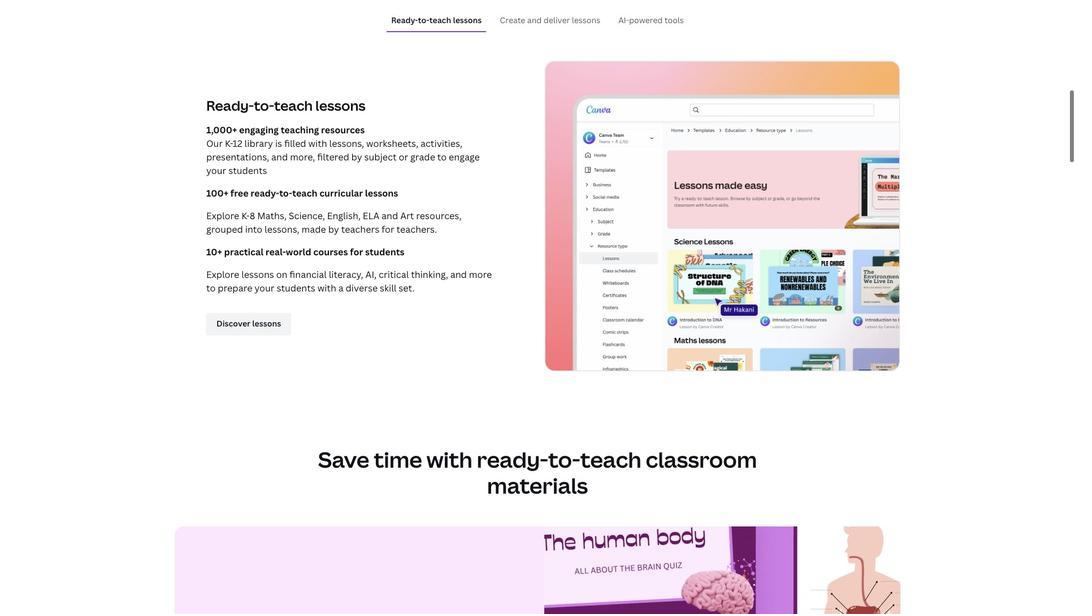 Task type: describe. For each thing, give the bounding box(es) containing it.
explore lessons on financial literacy, ai, critical thinking, and more to prepare your students with a diverse skill set.
[[206, 267, 492, 293]]

k- inside 1,000+ engaging teaching resources our k-12 library is filled with lessons, worksheets, activities, presentations, and more, filtered by subject or grade to engage your students
[[225, 136, 233, 148]]

subject
[[364, 150, 397, 162]]

activities,
[[420, 136, 462, 148]]

ready- inside save time with ready-to-teach classroom materials
[[477, 443, 548, 473]]

students inside 1,000+ engaging teaching resources our k-12 library is filled with lessons, worksheets, activities, presentations, and more, filtered by subject or grade to engage your students
[[228, 163, 267, 176]]

presentations,
[[206, 150, 269, 162]]

more
[[469, 267, 492, 280]]

art
[[400, 208, 414, 221]]

explore k-8 maths, science, english, ela and art resources, grouped into lessons, made by teachers for teachers.
[[206, 208, 461, 234]]

100+ free ready-to-teach curricular lessons
[[206, 186, 398, 198]]

grouped
[[206, 222, 243, 234]]

students inside explore lessons on financial literacy, ai, critical thinking, and more to prepare your students with a diverse skill set.
[[277, 281, 315, 293]]

library
[[245, 136, 273, 148]]

lessons, inside 1,000+ engaging teaching resources our k-12 library is filled with lessons, worksheets, activities, presentations, and more, filtered by subject or grade to engage your students
[[329, 136, 364, 148]]

diverse
[[346, 281, 378, 293]]

to inside explore lessons on financial literacy, ai, critical thinking, and more to prepare your students with a diverse skill set.
[[206, 281, 216, 293]]

set.
[[399, 281, 415, 293]]

ready-to-teach lessons inside button
[[391, 14, 482, 24]]

and inside create and deliver lessons 'button'
[[527, 14, 542, 24]]

teaching
[[281, 122, 319, 135]]

made
[[302, 222, 326, 234]]

create and deliver lessons
[[500, 14, 600, 24]]

8
[[250, 208, 255, 221]]

1,000+ engaging teaching resources our k-12 library is filled with lessons, worksheets, activities, presentations, and more, filtered by subject or grade to engage your students
[[206, 122, 480, 176]]

your inside explore lessons on financial literacy, ai, critical thinking, and more to prepare your students with a diverse skill set.
[[254, 281, 274, 293]]

explore for to
[[206, 267, 239, 280]]

powered
[[629, 14, 663, 24]]

and inside explore lessons on financial literacy, ai, critical thinking, and more to prepare your students with a diverse skill set.
[[450, 267, 467, 280]]

deliver
[[544, 14, 570, 24]]

10+
[[206, 244, 222, 257]]

0 horizontal spatial ready-to-teach lessons
[[206, 95, 366, 113]]

12
[[233, 136, 242, 148]]

0 vertical spatial ready-
[[251, 186, 279, 198]]

maths,
[[257, 208, 287, 221]]

save time with ready-to-teach classroom materials
[[318, 443, 757, 499]]

lessons inside 'button'
[[572, 14, 600, 24]]

engaging
[[239, 122, 279, 135]]

and inside 1,000+ engaging teaching resources our k-12 library is filled with lessons, worksheets, activities, presentations, and more, filtered by subject or grade to engage your students
[[271, 150, 288, 162]]

world
[[286, 244, 311, 257]]

on
[[276, 267, 287, 280]]

by inside explore k-8 maths, science, english, ela and art resources, grouped into lessons, made by teachers for teachers.
[[328, 222, 339, 234]]

ela
[[363, 208, 379, 221]]

explore for grouped
[[206, 208, 239, 221]]

for inside explore k-8 maths, science, english, ela and art resources, grouped into lessons, made by teachers for teachers.
[[382, 222, 394, 234]]

lessons up the ela
[[365, 186, 398, 198]]

science,
[[289, 208, 325, 221]]

to inside 1,000+ engaging teaching resources our k-12 library is filled with lessons, worksheets, activities, presentations, and more, filtered by subject or grade to engage your students
[[437, 150, 447, 162]]

critical
[[379, 267, 409, 280]]

lessons inside explore lessons on financial literacy, ai, critical thinking, and more to prepare your students with a diverse skill set.
[[241, 267, 274, 280]]

lessons up the 'resources'
[[315, 95, 366, 113]]

financial
[[290, 267, 327, 280]]

classroom
[[646, 443, 757, 473]]

real-
[[266, 244, 286, 257]]

skill
[[380, 281, 396, 293]]

teach inside save time with ready-to-teach classroom materials
[[580, 443, 641, 473]]

english,
[[327, 208, 361, 221]]

literacy,
[[329, 267, 363, 280]]

with inside explore lessons on financial literacy, ai, critical thinking, and more to prepare your students with a diverse skill set.
[[317, 281, 336, 293]]



Task type: vqa. For each thing, say whether or not it's contained in the screenshot.
the bottommost Docs link
no



Task type: locate. For each thing, give the bounding box(es) containing it.
k-
[[225, 136, 233, 148], [241, 208, 250, 221]]

for
[[382, 222, 394, 234], [350, 244, 363, 257]]

and
[[527, 14, 542, 24], [271, 150, 288, 162], [382, 208, 398, 221], [450, 267, 467, 280]]

with
[[308, 136, 327, 148], [317, 281, 336, 293], [426, 443, 472, 473]]

to down activities,
[[437, 150, 447, 162]]

grade
[[410, 150, 435, 162]]

0 horizontal spatial students
[[228, 163, 267, 176]]

lessons left create
[[453, 14, 482, 24]]

lessons, down maths,
[[265, 222, 299, 234]]

or
[[399, 150, 408, 162]]

1 vertical spatial students
[[365, 244, 404, 257]]

create and deliver lessons button
[[495, 8, 605, 30]]

engage
[[449, 150, 480, 162]]

curricular
[[319, 186, 363, 198]]

create
[[500, 14, 525, 24]]

and left more
[[450, 267, 467, 280]]

0 horizontal spatial to
[[206, 281, 216, 293]]

100+
[[206, 186, 228, 198]]

1 vertical spatial lessons,
[[265, 222, 299, 234]]

0 vertical spatial by
[[351, 150, 362, 162]]

and down the is
[[271, 150, 288, 162]]

0 vertical spatial explore
[[206, 208, 239, 221]]

1 horizontal spatial your
[[254, 281, 274, 293]]

filled
[[284, 136, 306, 148]]

0 vertical spatial lessons,
[[329, 136, 364, 148]]

your up 100+
[[206, 163, 226, 176]]

to
[[437, 150, 447, 162], [206, 281, 216, 293]]

1 vertical spatial explore
[[206, 267, 239, 280]]

explore
[[206, 208, 239, 221], [206, 267, 239, 280]]

resources
[[321, 122, 365, 135]]

1 vertical spatial to
[[206, 281, 216, 293]]

0 vertical spatial k-
[[225, 136, 233, 148]]

save
[[318, 443, 369, 473]]

to- inside save time with ready-to-teach classroom materials
[[548, 443, 580, 473]]

ready- inside button
[[391, 14, 418, 24]]

more,
[[290, 150, 315, 162]]

0 horizontal spatial by
[[328, 222, 339, 234]]

1 explore from the top
[[206, 208, 239, 221]]

practical
[[224, 244, 263, 257]]

lessons
[[453, 14, 482, 24], [572, 14, 600, 24], [315, 95, 366, 113], [365, 186, 398, 198], [241, 267, 274, 280]]

1 vertical spatial for
[[350, 244, 363, 257]]

courses
[[313, 244, 348, 257]]

1 vertical spatial by
[[328, 222, 339, 234]]

with up more,
[[308, 136, 327, 148]]

0 vertical spatial ready-
[[391, 14, 418, 24]]

with left a
[[317, 281, 336, 293]]

ready-
[[251, 186, 279, 198], [477, 443, 548, 473]]

ready-to-teach lessons
[[391, 14, 482, 24], [206, 95, 366, 113]]

with inside 1,000+ engaging teaching resources our k-12 library is filled with lessons, worksheets, activities, presentations, and more, filtered by subject or grade to engage your students
[[308, 136, 327, 148]]

your right prepare
[[254, 281, 274, 293]]

1 horizontal spatial to
[[437, 150, 447, 162]]

by inside 1,000+ engaging teaching resources our k-12 library is filled with lessons, worksheets, activities, presentations, and more, filtered by subject or grade to engage your students
[[351, 150, 362, 162]]

explore up prepare
[[206, 267, 239, 280]]

explore up grouped
[[206, 208, 239, 221]]

to left prepare
[[206, 281, 216, 293]]

1 horizontal spatial ready-to-teach lessons
[[391, 14, 482, 24]]

lessons inside button
[[453, 14, 482, 24]]

1 vertical spatial ready-
[[477, 443, 548, 473]]

1 horizontal spatial students
[[277, 281, 315, 293]]

worksheets,
[[366, 136, 418, 148]]

teachers.
[[397, 222, 437, 234]]

by down english, on the left top of the page
[[328, 222, 339, 234]]

our
[[206, 136, 223, 148]]

2 vertical spatial with
[[426, 443, 472, 473]]

by
[[351, 150, 362, 162], [328, 222, 339, 234]]

explore inside explore lessons on financial literacy, ai, critical thinking, and more to prepare your students with a diverse skill set.
[[206, 267, 239, 280]]

teach inside ready-to-teach lessons button
[[429, 14, 451, 24]]

lessons right deliver at the right top of the page
[[572, 14, 600, 24]]

teachers
[[341, 222, 379, 234]]

1 vertical spatial ready-to-teach lessons
[[206, 95, 366, 113]]

and inside explore k-8 maths, science, english, ela and art resources, grouped into lessons, made by teachers for teachers.
[[382, 208, 398, 221]]

0 vertical spatial for
[[382, 222, 394, 234]]

prepare
[[218, 281, 252, 293]]

1 horizontal spatial ready-
[[391, 14, 418, 24]]

ready-
[[391, 14, 418, 24], [206, 95, 254, 113]]

filtered
[[317, 150, 349, 162]]

for down teachers
[[350, 244, 363, 257]]

lessons,
[[329, 136, 364, 148], [265, 222, 299, 234]]

0 vertical spatial with
[[308, 136, 327, 148]]

your
[[206, 163, 226, 176], [254, 281, 274, 293]]

1,000+
[[206, 122, 237, 135]]

free
[[230, 186, 248, 198]]

students
[[228, 163, 267, 176], [365, 244, 404, 257], [277, 281, 315, 293]]

0 horizontal spatial your
[[206, 163, 226, 176]]

1 horizontal spatial by
[[351, 150, 362, 162]]

your inside 1,000+ engaging teaching resources our k-12 library is filled with lessons, worksheets, activities, presentations, and more, filtered by subject or grade to engage your students
[[206, 163, 226, 176]]

1 vertical spatial ready-
[[206, 95, 254, 113]]

1 horizontal spatial ready-
[[477, 443, 548, 473]]

to-
[[418, 14, 429, 24], [254, 95, 274, 113], [279, 186, 292, 198], [548, 443, 580, 473]]

1 horizontal spatial k-
[[241, 208, 250, 221]]

1 vertical spatial k-
[[241, 208, 250, 221]]

2 vertical spatial students
[[277, 281, 315, 293]]

0 horizontal spatial for
[[350, 244, 363, 257]]

k- right our
[[225, 136, 233, 148]]

0 vertical spatial your
[[206, 163, 226, 176]]

lessons, down the 'resources'
[[329, 136, 364, 148]]

and right create
[[527, 14, 542, 24]]

k- inside explore k-8 maths, science, english, ela and art resources, grouped into lessons, made by teachers for teachers.
[[241, 208, 250, 221]]

with right time
[[426, 443, 472, 473]]

teach
[[429, 14, 451, 24], [274, 95, 313, 113], [292, 186, 317, 198], [580, 443, 641, 473]]

explore inside explore k-8 maths, science, english, ela and art resources, grouped into lessons, made by teachers for teachers.
[[206, 208, 239, 221]]

into
[[245, 222, 262, 234]]

for right teachers
[[382, 222, 394, 234]]

and left "art"
[[382, 208, 398, 221]]

students up the critical at top left
[[365, 244, 404, 257]]

students down presentations,
[[228, 163, 267, 176]]

0 horizontal spatial ready-
[[251, 186, 279, 198]]

resources,
[[416, 208, 461, 221]]

0 vertical spatial students
[[228, 163, 267, 176]]

1 horizontal spatial lessons,
[[329, 136, 364, 148]]

ai-powered tools
[[618, 14, 684, 24]]

0 horizontal spatial k-
[[225, 136, 233, 148]]

2 explore from the top
[[206, 267, 239, 280]]

tools
[[665, 14, 684, 24]]

is
[[275, 136, 282, 148]]

ai-powered tools button
[[614, 8, 688, 30]]

materials
[[487, 469, 588, 499]]

time
[[374, 443, 422, 473]]

k- up into
[[241, 208, 250, 221]]

lessons, inside explore k-8 maths, science, english, ela and art resources, grouped into lessons, made by teachers for teachers.
[[265, 222, 299, 234]]

thinking,
[[411, 267, 448, 280]]

1 vertical spatial with
[[317, 281, 336, 293]]

ready-to-teach lessons button
[[387, 8, 486, 30]]

0 vertical spatial ready-to-teach lessons
[[391, 14, 482, 24]]

10+ practical real-world courses for students
[[206, 244, 404, 257]]

students down financial
[[277, 281, 315, 293]]

with inside save time with ready-to-teach classroom materials
[[426, 443, 472, 473]]

by right filtered on the top left
[[351, 150, 362, 162]]

2 horizontal spatial students
[[365, 244, 404, 257]]

0 horizontal spatial lessons,
[[265, 222, 299, 234]]

ai,
[[365, 267, 377, 280]]

0 vertical spatial to
[[437, 150, 447, 162]]

to- inside ready-to-teach lessons button
[[418, 14, 429, 24]]

1 horizontal spatial for
[[382, 222, 394, 234]]

0 horizontal spatial ready-
[[206, 95, 254, 113]]

ai-
[[618, 14, 629, 24]]

lessons left on
[[241, 267, 274, 280]]

a
[[338, 281, 343, 293]]

1 vertical spatial your
[[254, 281, 274, 293]]



